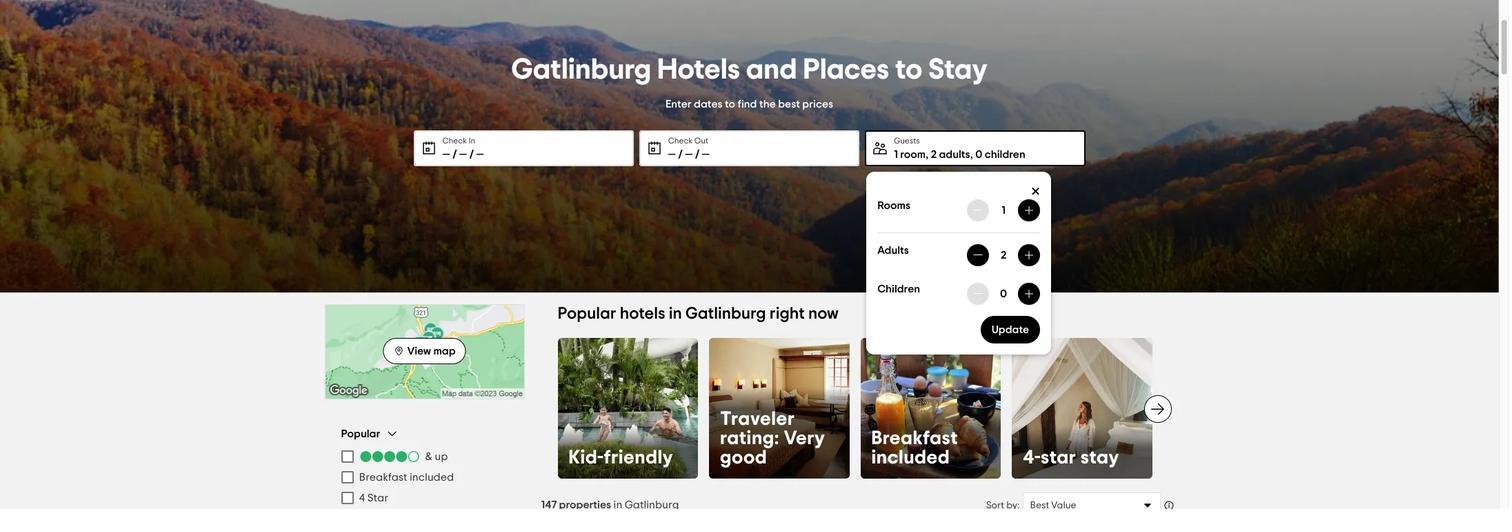 Task type: describe. For each thing, give the bounding box(es) containing it.
5 — from the left
[[685, 149, 693, 160]]

up
[[435, 451, 448, 462]]

1 — from the left
[[443, 149, 450, 160]]

traveler rating: very good
[[720, 409, 826, 467]]

children
[[878, 283, 920, 294]]

and
[[746, 55, 797, 84]]

rooms
[[878, 200, 911, 211]]

1 horizontal spatial included
[[872, 448, 950, 467]]

previous image
[[550, 401, 566, 417]]

gatlinburg hotels and places to stay
[[511, 55, 988, 84]]

in
[[469, 136, 476, 145]]

check out — / — / —
[[668, 136, 710, 160]]

find
[[738, 98, 757, 109]]

right
[[770, 306, 805, 322]]

0 horizontal spatial included
[[410, 472, 454, 483]]

enter
[[666, 98, 692, 109]]

2 set child count to one less image from the left
[[1024, 288, 1035, 299]]

6 — from the left
[[702, 149, 710, 160]]

children
[[985, 149, 1026, 160]]

3 — from the left
[[476, 149, 484, 160]]

view
[[407, 345, 431, 356]]

check for check in — / — / —
[[443, 136, 467, 145]]

&
[[425, 451, 432, 462]]

guests 1 room , 2 adults , 0 children
[[894, 136, 1026, 160]]

view map button
[[383, 338, 466, 364]]

0 inside guests 1 room , 2 adults , 0 children
[[976, 149, 983, 160]]

now
[[809, 306, 839, 322]]

update
[[992, 324, 1030, 335]]

popular for popular
[[341, 428, 380, 439]]

×
[[1031, 182, 1041, 202]]

1 vertical spatial gatlinburg
[[686, 306, 766, 322]]

good
[[720, 448, 767, 467]]

adults
[[939, 149, 971, 160]]

stay
[[929, 55, 988, 84]]

the
[[760, 98, 776, 109]]

4.0 of 5 bubbles image
[[359, 451, 420, 462]]

places
[[803, 55, 890, 84]]

2 , from the left
[[971, 149, 973, 160]]

4
[[359, 493, 365, 504]]

best
[[778, 98, 800, 109]]

star
[[367, 493, 389, 504]]

in
[[669, 306, 682, 322]]

out
[[695, 136, 709, 145]]

set rooms to one more image
[[1024, 205, 1035, 216]]

1 inside guests 1 room , 2 adults , 0 children
[[894, 149, 898, 160]]

prices
[[803, 98, 834, 109]]

breakfast included inside menu
[[359, 472, 454, 483]]

4 / from the left
[[695, 149, 700, 160]]



Task type: vqa. For each thing, say whether or not it's contained in the screenshot.
bottom the 'Gatlinburg'
yes



Task type: locate. For each thing, give the bounding box(es) containing it.
breakfast
[[872, 429, 958, 448], [359, 472, 407, 483]]

2 right room
[[931, 149, 937, 160]]

—
[[443, 149, 450, 160], [460, 149, 467, 160], [476, 149, 484, 160], [668, 149, 676, 160], [685, 149, 693, 160], [702, 149, 710, 160]]

1 horizontal spatial ,
[[971, 149, 973, 160]]

1 vertical spatial popular
[[341, 428, 380, 439]]

traveler
[[720, 409, 795, 429]]

update button
[[981, 316, 1041, 343]]

0 vertical spatial included
[[872, 448, 950, 467]]

0 vertical spatial 0
[[976, 149, 983, 160]]

1 vertical spatial 2
[[1001, 249, 1007, 260]]

0 horizontal spatial gatlinburg
[[511, 55, 652, 84]]

1 vertical spatial included
[[410, 472, 454, 483]]

dates
[[694, 98, 723, 109]]

0 vertical spatial to
[[896, 55, 923, 84]]

0 vertical spatial 1
[[894, 149, 898, 160]]

group
[[341, 427, 508, 509]]

1
[[894, 149, 898, 160], [1002, 205, 1006, 216]]

set adult count to one less image
[[973, 249, 984, 260]]

2 inside guests 1 room , 2 adults , 0 children
[[931, 149, 937, 160]]

star
[[1041, 448, 1077, 467]]

2 — from the left
[[460, 149, 467, 160]]

0 horizontal spatial breakfast
[[359, 472, 407, 483]]

check in — / — / —
[[443, 136, 484, 160]]

1 vertical spatial to
[[725, 98, 736, 109]]

set child count to one less image
[[973, 288, 984, 299], [1024, 288, 1035, 299]]

adults
[[878, 245, 909, 256]]

0 horizontal spatial set child count to one less image
[[973, 288, 984, 299]]

, left adults
[[926, 149, 929, 160]]

1 horizontal spatial set child count to one less image
[[1024, 288, 1035, 299]]

1 set child count to one less image from the left
[[973, 288, 984, 299]]

× button
[[1031, 182, 1041, 202]]

4-
[[1023, 448, 1041, 467]]

popular hotels in gatlinburg right now
[[558, 306, 839, 322]]

next image
[[1150, 401, 1166, 417]]

rating:
[[720, 429, 780, 448]]

0 right adults
[[976, 149, 983, 160]]

breakfast included
[[872, 429, 958, 467], [359, 472, 454, 483]]

3 / from the left
[[678, 149, 683, 160]]

0 horizontal spatial 0
[[976, 149, 983, 160]]

0 horizontal spatial to
[[725, 98, 736, 109]]

set child count to one less image down set adult count to one less image
[[973, 288, 984, 299]]

included
[[872, 448, 950, 467], [410, 472, 454, 483]]

1 right the "set room count to one less" 'icon' on the right top of page
[[1002, 205, 1006, 216]]

menu containing & up
[[341, 446, 508, 509]]

1 horizontal spatial 0
[[1001, 288, 1007, 299]]

set adult count to one more image
[[1024, 249, 1035, 260]]

& up
[[425, 451, 448, 462]]

menu
[[341, 446, 508, 509]]

2 right set adult count to one less image
[[1001, 249, 1007, 260]]

check inside check out — / — / —
[[668, 136, 693, 145]]

very
[[784, 429, 826, 448]]

1 , from the left
[[926, 149, 929, 160]]

kid-
[[569, 448, 604, 467]]

stay
[[1081, 448, 1120, 467]]

room
[[901, 149, 926, 160]]

kid-friendly
[[569, 448, 674, 467]]

check left out
[[668, 136, 693, 145]]

0 vertical spatial popular
[[558, 306, 617, 322]]

1 vertical spatial 0
[[1001, 288, 1007, 299]]

,
[[926, 149, 929, 160], [971, 149, 973, 160]]

0 vertical spatial breakfast
[[872, 429, 958, 448]]

1 horizontal spatial breakfast
[[872, 429, 958, 448]]

0 horizontal spatial check
[[443, 136, 467, 145]]

popular for popular hotels in gatlinburg right now
[[558, 306, 617, 322]]

2
[[931, 149, 937, 160], [1001, 249, 1007, 260]]

to left find
[[725, 98, 736, 109]]

hotels
[[658, 55, 740, 84]]

4-star stay link
[[1012, 338, 1153, 478]]

guests
[[894, 136, 920, 145]]

0 horizontal spatial ,
[[926, 149, 929, 160]]

1 vertical spatial breakfast
[[359, 472, 407, 483]]

gatlinburg
[[511, 55, 652, 84], [686, 306, 766, 322]]

0 vertical spatial breakfast included
[[872, 429, 958, 467]]

4-star stay
[[1023, 448, 1120, 467]]

check for check out — / — / —
[[668, 136, 693, 145]]

1 check from the left
[[443, 136, 467, 145]]

enter dates to find the best prices
[[666, 98, 834, 109]]

0 vertical spatial gatlinburg
[[511, 55, 652, 84]]

0 horizontal spatial breakfast included
[[359, 472, 454, 483]]

1 horizontal spatial 1
[[1002, 205, 1006, 216]]

group containing popular
[[341, 427, 508, 509]]

1 horizontal spatial gatlinburg
[[686, 306, 766, 322]]

1 horizontal spatial popular
[[558, 306, 617, 322]]

1 left room
[[894, 149, 898, 160]]

1 horizontal spatial breakfast included
[[872, 429, 958, 467]]

hotels
[[620, 306, 666, 322]]

0 vertical spatial 2
[[931, 149, 937, 160]]

map
[[434, 345, 456, 356]]

check left in at the left of the page
[[443, 136, 467, 145]]

0 horizontal spatial popular
[[341, 428, 380, 439]]

to left stay
[[896, 55, 923, 84]]

check
[[443, 136, 467, 145], [668, 136, 693, 145]]

popular left hotels
[[558, 306, 617, 322]]

1 horizontal spatial to
[[896, 55, 923, 84]]

set child count to one less image down set adult count to one more icon
[[1024, 288, 1035, 299]]

set room count to one less image
[[973, 205, 984, 216]]

check inside check in — / — / —
[[443, 136, 467, 145]]

4 — from the left
[[668, 149, 676, 160]]

4 star
[[359, 493, 389, 504]]

1 vertical spatial 1
[[1002, 205, 1006, 216]]

0 horizontal spatial 1
[[894, 149, 898, 160]]

1 horizontal spatial check
[[668, 136, 693, 145]]

traveler rating: very good link
[[709, 338, 850, 478]]

, left children
[[971, 149, 973, 160]]

view map
[[407, 345, 456, 356]]

0 up the update button
[[1001, 288, 1007, 299]]

popular up 4.0 of 5 bubbles image
[[341, 428, 380, 439]]

kid-friendly link
[[558, 338, 698, 478]]

to
[[896, 55, 923, 84], [725, 98, 736, 109]]

/
[[453, 149, 457, 160], [469, 149, 474, 160], [678, 149, 683, 160], [695, 149, 700, 160]]

1 horizontal spatial 2
[[1001, 249, 1007, 260]]

breakfast included link
[[861, 338, 1001, 478]]

1 vertical spatial breakfast included
[[359, 472, 454, 483]]

2 / from the left
[[469, 149, 474, 160]]

popular
[[558, 306, 617, 322], [341, 428, 380, 439]]

0 horizontal spatial 2
[[931, 149, 937, 160]]

1 / from the left
[[453, 149, 457, 160]]

friendly
[[604, 448, 674, 467]]

0
[[976, 149, 983, 160], [1001, 288, 1007, 299]]

2 check from the left
[[668, 136, 693, 145]]



